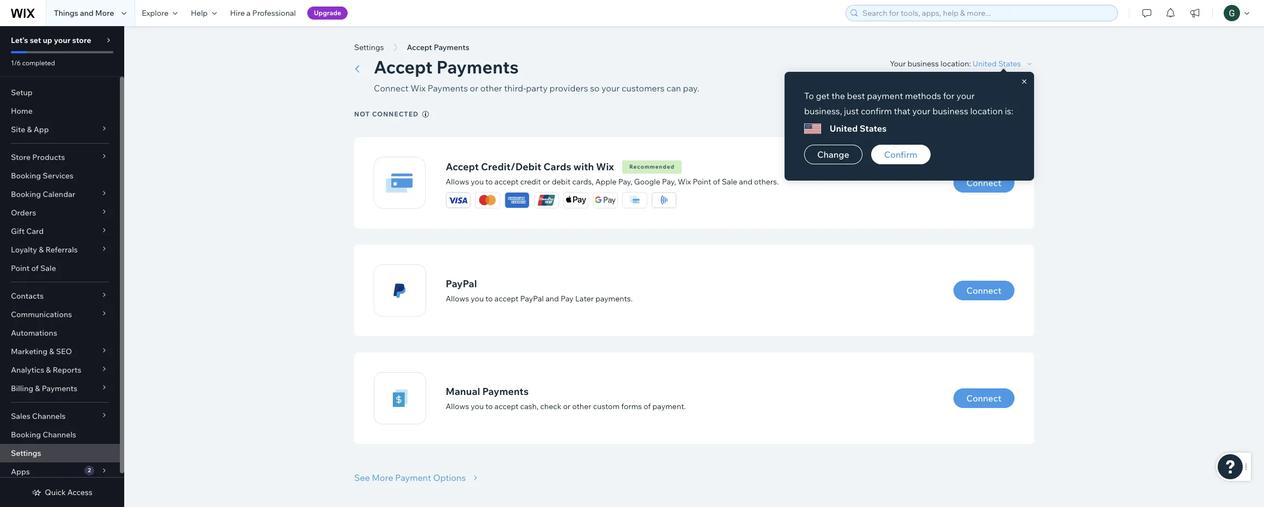 Task type: describe. For each thing, give the bounding box(es) containing it.
loyalty & referrals button
[[0, 241, 120, 259]]

1 accept from the top
[[495, 177, 519, 187]]

services
[[43, 171, 74, 181]]

set
[[30, 35, 41, 45]]

sales channels button
[[0, 408, 120, 426]]

accept inside manual payments allows you to accept cash, check or other custom forms of payment.
[[495, 402, 519, 412]]

point of sale
[[11, 264, 56, 274]]

point of sale link
[[0, 259, 120, 278]]

your business location:
[[890, 59, 973, 69]]

1 vertical spatial united states
[[830, 123, 887, 134]]

channels for booking channels
[[43, 431, 76, 440]]

connect button for paypal
[[954, 281, 1015, 301]]

1 connect button from the top
[[954, 173, 1015, 193]]

booking services link
[[0, 167, 120, 185]]

cash,
[[520, 402, 539, 412]]

others.
[[754, 177, 779, 187]]

recommended
[[629, 163, 675, 170]]

home
[[11, 106, 33, 116]]

store products button
[[0, 148, 120, 167]]

Search for tools, apps, help & more... field
[[859, 5, 1114, 21]]

to get the best payment methods for your business, just confirm that your business location is:
[[804, 90, 1014, 117]]

third-
[[504, 83, 526, 94]]

payments inside popup button
[[42, 384, 77, 394]]

pay inside paypal allows you to accept paypal and pay later payments.
[[561, 294, 574, 304]]

methods
[[905, 90, 941, 101]]

manual
[[446, 386, 480, 398]]

visa image
[[446, 193, 470, 208]]

app
[[34, 125, 49, 135]]

analytics
[[11, 366, 44, 375]]

& for loyalty
[[39, 245, 44, 255]]

payments for manual payments allows you to accept cash, check or other custom forms of payment.
[[482, 386, 529, 398]]

2 , from the left
[[674, 177, 676, 187]]

reports
[[53, 366, 81, 375]]

0 vertical spatial sale
[[722, 177, 737, 187]]

best
[[847, 90, 865, 101]]

settings for settings link
[[11, 449, 41, 459]]

other inside manual payments allows you to accept cash, check or other custom forms of payment.
[[572, 402, 591, 412]]

check
[[540, 402, 561, 412]]

you inside paypal allows you to accept paypal and pay later payments.
[[471, 294, 484, 304]]

& for site
[[27, 125, 32, 135]]

or inside manual payments allows you to accept cash, check or other custom forms of payment.
[[563, 402, 571, 412]]

store
[[72, 35, 91, 45]]

wix inside accept payments connect wix payments or other third-party providers so your customers can pay.
[[411, 83, 426, 94]]

with
[[574, 160, 594, 173]]

hire a professional link
[[224, 0, 302, 26]]

payments for accept payments connect wix payments or other third-party providers so your customers can pay.
[[437, 56, 519, 78]]

of inside sidebar element
[[31, 264, 39, 274]]

to
[[804, 90, 814, 101]]

or for you
[[543, 177, 550, 187]]

orders button
[[0, 204, 120, 222]]

communications
[[11, 310, 72, 320]]

apps
[[11, 468, 30, 477]]

united states button
[[973, 59, 1034, 69]]

analytics & reports button
[[0, 361, 120, 380]]

is:
[[1005, 106, 1014, 117]]

& for analytics
[[46, 366, 51, 375]]

not
[[354, 110, 370, 118]]

completed
[[22, 59, 55, 67]]

change
[[817, 149, 849, 160]]

gift card
[[11, 227, 44, 237]]

loyalty
[[11, 245, 37, 255]]

2
[[88, 468, 91, 475]]

manual payments allows you to accept cash, check or other custom forms of payment.
[[446, 386, 686, 412]]

contacts button
[[0, 287, 120, 306]]

settings link
[[0, 445, 120, 463]]

explore
[[142, 8, 169, 18]]

pay.
[[683, 83, 699, 94]]

allows you to accept credit or debit cards, apple pay , google pay , wix point of sale and others.
[[446, 177, 779, 187]]

payments for accept payments
[[434, 43, 470, 52]]

credit/debit
[[481, 160, 541, 173]]

contacts
[[11, 292, 44, 301]]

or for payments
[[470, 83, 478, 94]]

accept credit/debit cards with wix
[[446, 160, 614, 173]]

quick
[[45, 488, 66, 498]]

2 vertical spatial wix
[[678, 177, 691, 187]]

payment
[[867, 90, 903, 101]]

can
[[667, 83, 681, 94]]

your inside sidebar element
[[54, 35, 70, 45]]

gift card button
[[0, 222, 120, 241]]

& for marketing
[[49, 347, 54, 357]]

billing & payments
[[11, 384, 77, 394]]

booking calendar button
[[0, 185, 120, 204]]

customers
[[622, 83, 665, 94]]

payment
[[395, 473, 431, 484]]

payment.
[[653, 402, 686, 412]]

and inside paypal allows you to accept paypal and pay later payments.
[[546, 294, 559, 304]]

1 allows from the top
[[446, 177, 469, 187]]

1 horizontal spatial states
[[998, 59, 1021, 69]]

just
[[844, 106, 859, 117]]

analytics & reports
[[11, 366, 81, 375]]

cards,
[[572, 177, 594, 187]]

calendar
[[43, 190, 75, 199]]

let's set up your store
[[11, 35, 91, 45]]

amex image
[[505, 193, 529, 208]]

1 vertical spatial paypal
[[520, 294, 544, 304]]

billing
[[11, 384, 33, 394]]

site & app
[[11, 125, 49, 135]]

1 vertical spatial wix
[[596, 160, 614, 173]]

accept for accept credit/debit cards with wix
[[446, 160, 479, 173]]

confirm button
[[871, 145, 931, 165]]

connected
[[372, 110, 419, 118]]

get
[[816, 90, 830, 101]]

tap to pay on mobile image
[[652, 193, 676, 208]]

the
[[832, 90, 845, 101]]

settings for the settings button
[[354, 43, 384, 52]]

marketing & seo
[[11, 347, 72, 357]]

0 vertical spatial and
[[80, 8, 94, 18]]

things and more
[[54, 8, 114, 18]]

business,
[[804, 106, 842, 117]]

a
[[247, 8, 251, 18]]

quick access
[[45, 488, 92, 498]]

setup link
[[0, 83, 120, 102]]

business inside the to get the best payment methods for your business, just confirm that your business location is:
[[933, 106, 968, 117]]

settings button
[[349, 39, 389, 56]]

that
[[894, 106, 911, 117]]

0 horizontal spatial united
[[830, 123, 858, 134]]

apple pay image
[[564, 193, 588, 208]]

accept payments
[[407, 43, 470, 52]]

sales
[[11, 412, 30, 422]]

custom
[[593, 402, 620, 412]]

connect for allows you to accept cash, check or other custom forms of payment.
[[967, 393, 1002, 404]]



Task type: locate. For each thing, give the bounding box(es) containing it.
to inside manual payments allows you to accept cash, check or other custom forms of payment.
[[486, 402, 493, 412]]

channels up booking channels
[[32, 412, 66, 422]]

things
[[54, 8, 78, 18]]

your down methods
[[913, 106, 931, 117]]

party
[[526, 83, 548, 94]]

of down loyalty & referrals
[[31, 264, 39, 274]]

3 you from the top
[[471, 402, 484, 412]]

point inside point of sale link
[[11, 264, 30, 274]]

of left others.
[[713, 177, 720, 187]]

, left google
[[631, 177, 632, 187]]

0 horizontal spatial wix
[[411, 83, 426, 94]]

, up tap to pay on mobile "icon"
[[674, 177, 676, 187]]

2 horizontal spatial pay
[[662, 177, 674, 187]]

& inside popup button
[[35, 384, 40, 394]]

1 horizontal spatial other
[[572, 402, 591, 412]]

2 vertical spatial connect button
[[954, 389, 1015, 409]]

business right the your
[[908, 59, 939, 69]]

0 horizontal spatial more
[[95, 8, 114, 18]]

accept right the settings button
[[407, 43, 432, 52]]

1 vertical spatial you
[[471, 294, 484, 304]]

0 vertical spatial of
[[713, 177, 720, 187]]

0 vertical spatial united
[[973, 59, 997, 69]]

1 horizontal spatial more
[[372, 473, 393, 484]]

accept inside paypal allows you to accept paypal and pay later payments.
[[495, 294, 519, 304]]

united down just
[[830, 123, 858, 134]]

forms
[[621, 402, 642, 412]]

0 vertical spatial other
[[480, 83, 502, 94]]

more right the see
[[372, 473, 393, 484]]

1 vertical spatial business
[[933, 106, 968, 117]]

1 vertical spatial of
[[31, 264, 39, 274]]

sidebar element
[[0, 26, 124, 508]]

your inside accept payments connect wix payments or other third-party providers so your customers can pay.
[[602, 83, 620, 94]]

1 vertical spatial united
[[830, 123, 858, 134]]

2 allows from the top
[[446, 294, 469, 304]]

options
[[433, 473, 466, 484]]

channels inside booking channels link
[[43, 431, 76, 440]]

chinaunionpay image
[[535, 193, 559, 208]]

point
[[693, 177, 711, 187], [11, 264, 30, 274]]

accept
[[407, 43, 432, 52], [374, 56, 433, 78], [446, 160, 479, 173]]

booking calendar
[[11, 190, 75, 199]]

pay up tap to pay on mobile "icon"
[[662, 177, 674, 187]]

2 to from the top
[[486, 294, 493, 304]]

0 horizontal spatial of
[[31, 264, 39, 274]]

connect for allows you to accept credit or debit cards,
[[967, 178, 1002, 189]]

2 vertical spatial to
[[486, 402, 493, 412]]

2 vertical spatial or
[[563, 402, 571, 412]]

1 vertical spatial point
[[11, 264, 30, 274]]

2 horizontal spatial and
[[739, 177, 753, 187]]

billing & payments button
[[0, 380, 120, 398]]

1 horizontal spatial united states
[[973, 59, 1021, 69]]

connect button
[[954, 173, 1015, 193], [954, 281, 1015, 301], [954, 389, 1015, 409]]

1 vertical spatial allows
[[446, 294, 469, 304]]

gift
[[11, 227, 25, 237]]

booking down sales
[[11, 431, 41, 440]]

site & app button
[[0, 120, 120, 139]]

1 horizontal spatial ,
[[674, 177, 676, 187]]

google pay image
[[593, 193, 617, 208]]

your
[[890, 59, 906, 69]]

automations link
[[0, 324, 120, 343]]

or inside accept payments connect wix payments or other third-party providers so your customers can pay.
[[470, 83, 478, 94]]

allows inside manual payments allows you to accept cash, check or other custom forms of payment.
[[446, 402, 469, 412]]

channels inside the 'sales channels' popup button
[[32, 412, 66, 422]]

card
[[26, 227, 44, 237]]

help
[[191, 8, 208, 18]]

accept inside accept payments button
[[407, 43, 432, 52]]

your right so
[[602, 83, 620, 94]]

2 vertical spatial booking
[[11, 431, 41, 440]]

& left seo
[[49, 347, 54, 357]]

0 vertical spatial accept
[[407, 43, 432, 52]]

& right "loyalty"
[[39, 245, 44, 255]]

0 horizontal spatial point
[[11, 264, 30, 274]]

settings inside button
[[354, 43, 384, 52]]

& inside "dropdown button"
[[46, 366, 51, 375]]

sale left others.
[[722, 177, 737, 187]]

1 horizontal spatial of
[[644, 402, 651, 412]]

0 horizontal spatial pay
[[561, 294, 574, 304]]

and left others.
[[739, 177, 753, 187]]

channels for sales channels
[[32, 412, 66, 422]]

1 vertical spatial accept
[[495, 294, 519, 304]]

0 vertical spatial accept
[[495, 177, 519, 187]]

1 horizontal spatial paypal
[[520, 294, 544, 304]]

0 horizontal spatial sale
[[40, 264, 56, 274]]

2 vertical spatial and
[[546, 294, 559, 304]]

0 horizontal spatial settings
[[11, 449, 41, 459]]

2 vertical spatial accept
[[446, 160, 479, 173]]

0 horizontal spatial or
[[470, 83, 478, 94]]

states down confirm at the top right of page
[[860, 123, 887, 134]]

automations
[[11, 329, 57, 338]]

2 accept from the top
[[495, 294, 519, 304]]

products
[[32, 153, 65, 162]]

upgrade
[[314, 9, 341, 17]]

loyalty & referrals
[[11, 245, 78, 255]]

2 booking from the top
[[11, 190, 41, 199]]

see
[[354, 473, 370, 484]]

3 to from the top
[[486, 402, 493, 412]]

2 horizontal spatial wix
[[678, 177, 691, 187]]

united right location:
[[973, 59, 997, 69]]

seo
[[56, 347, 72, 357]]

2 vertical spatial allows
[[446, 402, 469, 412]]

booking for booking calendar
[[11, 190, 41, 199]]

business
[[908, 59, 939, 69], [933, 106, 968, 117]]

2 you from the top
[[471, 294, 484, 304]]

business down "for"
[[933, 106, 968, 117]]

1 vertical spatial sale
[[40, 264, 56, 274]]

connect
[[374, 83, 409, 94], [967, 178, 1002, 189], [967, 286, 1002, 296], [967, 393, 1002, 404]]

3 connect button from the top
[[954, 389, 1015, 409]]

0 horizontal spatial united states
[[830, 123, 887, 134]]

and left the later
[[546, 294, 559, 304]]

and right things
[[80, 8, 94, 18]]

1/6
[[11, 59, 21, 67]]

1 vertical spatial other
[[572, 402, 591, 412]]

your right "for"
[[957, 90, 975, 101]]

united states
[[973, 59, 1021, 69], [830, 123, 887, 134]]

0 vertical spatial wix
[[411, 83, 426, 94]]

& right site
[[27, 125, 32, 135]]

0 vertical spatial point
[[693, 177, 711, 187]]

0 vertical spatial paypal
[[446, 278, 477, 290]]

accept for accept payments
[[407, 43, 432, 52]]

or right check
[[563, 402, 571, 412]]

1 , from the left
[[631, 177, 632, 187]]

0 vertical spatial business
[[908, 59, 939, 69]]

3 booking from the top
[[11, 431, 41, 440]]

confirm
[[884, 149, 918, 160]]

0 vertical spatial connect button
[[954, 173, 1015, 193]]

1 you from the top
[[471, 177, 484, 187]]

booking for booking services
[[11, 171, 41, 181]]

or left debit
[[543, 177, 550, 187]]

of right forms
[[644, 402, 651, 412]]

apple
[[595, 177, 617, 187]]

wix right google
[[678, 177, 691, 187]]

to
[[486, 177, 493, 187], [486, 294, 493, 304], [486, 402, 493, 412]]

booking for booking channels
[[11, 431, 41, 440]]

& left reports
[[46, 366, 51, 375]]

of inside manual payments allows you to accept cash, check or other custom forms of payment.
[[644, 402, 651, 412]]

1 horizontal spatial point
[[693, 177, 711, 187]]

hire
[[230, 8, 245, 18]]

1 horizontal spatial or
[[543, 177, 550, 187]]

2 vertical spatial you
[[471, 402, 484, 412]]

booking channels link
[[0, 426, 120, 445]]

1 vertical spatial to
[[486, 294, 493, 304]]

3 accept from the top
[[495, 402, 519, 412]]

0 horizontal spatial other
[[480, 83, 502, 94]]

0 vertical spatial to
[[486, 177, 493, 187]]

accept payments button
[[401, 39, 475, 56]]

cards
[[544, 160, 571, 173]]

other
[[480, 83, 502, 94], [572, 402, 591, 412]]

booking inside dropdown button
[[11, 190, 41, 199]]

states up is:
[[998, 59, 1021, 69]]

other inside accept payments connect wix payments or other third-party providers so your customers can pay.
[[480, 83, 502, 94]]

payments inside manual payments allows you to accept cash, check or other custom forms of payment.
[[482, 386, 529, 398]]

access
[[67, 488, 92, 498]]

1 vertical spatial more
[[372, 473, 393, 484]]

0 vertical spatial or
[[470, 83, 478, 94]]

& inside popup button
[[39, 245, 44, 255]]

credit
[[520, 177, 541, 187]]

other left third-
[[480, 83, 502, 94]]

connect for allows you to accept paypal and pay later payments.
[[967, 286, 1002, 296]]

more right things
[[95, 8, 114, 18]]

0 horizontal spatial ,
[[631, 177, 632, 187]]

0 vertical spatial channels
[[32, 412, 66, 422]]

1 horizontal spatial pay
[[618, 177, 631, 187]]

united states down just
[[830, 123, 887, 134]]

payments inside button
[[434, 43, 470, 52]]

marketing
[[11, 347, 48, 357]]

paypal
[[446, 278, 477, 290], [520, 294, 544, 304]]

1 vertical spatial channels
[[43, 431, 76, 440]]

other left custom
[[572, 402, 591, 412]]

upgrade button
[[307, 7, 348, 20]]

2 connect button from the top
[[954, 281, 1015, 301]]

pay left the later
[[561, 294, 574, 304]]

& right billing
[[35, 384, 40, 394]]

orders
[[11, 208, 36, 218]]

accept inside accept payments connect wix payments or other third-party providers so your customers can pay.
[[374, 56, 433, 78]]

booking up "orders"
[[11, 190, 41, 199]]

quick access button
[[32, 488, 92, 498]]

3 allows from the top
[[446, 402, 469, 412]]

2 vertical spatial accept
[[495, 402, 519, 412]]

&
[[27, 125, 32, 135], [39, 245, 44, 255], [49, 347, 54, 357], [46, 366, 51, 375], [35, 384, 40, 394]]

location
[[970, 106, 1003, 117]]

communications button
[[0, 306, 120, 324]]

1 vertical spatial booking
[[11, 190, 41, 199]]

1 horizontal spatial united
[[973, 59, 997, 69]]

accept payments connect wix payments or other third-party providers so your customers can pay.
[[374, 56, 699, 94]]

payments
[[434, 43, 470, 52], [437, 56, 519, 78], [428, 83, 468, 94], [42, 384, 77, 394], [482, 386, 529, 398]]

google
[[634, 177, 660, 187]]

1 booking from the top
[[11, 171, 41, 181]]

wix point of sale image
[[627, 193, 643, 208]]

sale down loyalty & referrals
[[40, 264, 56, 274]]

1 vertical spatial settings
[[11, 449, 41, 459]]

providers
[[550, 83, 588, 94]]

1 vertical spatial connect button
[[954, 281, 1015, 301]]

0 vertical spatial you
[[471, 177, 484, 187]]

1 horizontal spatial sale
[[722, 177, 737, 187]]

to inside paypal allows you to accept paypal and pay later payments.
[[486, 294, 493, 304]]

united states right location:
[[973, 59, 1021, 69]]

allows inside paypal allows you to accept paypal and pay later payments.
[[446, 294, 469, 304]]

help button
[[184, 0, 224, 26]]

1 horizontal spatial wix
[[596, 160, 614, 173]]

more
[[95, 8, 114, 18], [372, 473, 393, 484]]

more inside see more payment options button
[[372, 473, 393, 484]]

0 horizontal spatial paypal
[[446, 278, 477, 290]]

debit
[[552, 177, 571, 187]]

1 vertical spatial accept
[[374, 56, 433, 78]]

you inside manual payments allows you to accept cash, check or other custom forms of payment.
[[471, 402, 484, 412]]

connect button for manual payments
[[954, 389, 1015, 409]]

1/6 completed
[[11, 59, 55, 67]]

1 vertical spatial states
[[860, 123, 887, 134]]

1 vertical spatial or
[[543, 177, 550, 187]]

accept down the settings button
[[374, 56, 433, 78]]

0 horizontal spatial and
[[80, 8, 94, 18]]

change button
[[804, 145, 863, 165]]

0 vertical spatial more
[[95, 8, 114, 18]]

connect inside accept payments connect wix payments or other third-party providers so your customers can pay.
[[374, 83, 409, 94]]

channels up settings link
[[43, 431, 76, 440]]

pay right 'apple'
[[618, 177, 631, 187]]

2 horizontal spatial of
[[713, 177, 720, 187]]

wix up connected
[[411, 83, 426, 94]]

0 vertical spatial settings
[[354, 43, 384, 52]]

wix up 'apple'
[[596, 160, 614, 173]]

1 to from the top
[[486, 177, 493, 187]]

1 horizontal spatial and
[[546, 294, 559, 304]]

2 vertical spatial of
[[644, 402, 651, 412]]

your right the up
[[54, 35, 70, 45]]

0 vertical spatial booking
[[11, 171, 41, 181]]

1 horizontal spatial settings
[[354, 43, 384, 52]]

or left third-
[[470, 83, 478, 94]]

home link
[[0, 102, 120, 120]]

settings inside sidebar element
[[11, 449, 41, 459]]

1 vertical spatial and
[[739, 177, 753, 187]]

referrals
[[46, 245, 78, 255]]

let's
[[11, 35, 28, 45]]

sale inside sidebar element
[[40, 264, 56, 274]]

sale
[[722, 177, 737, 187], [40, 264, 56, 274]]

0 vertical spatial united states
[[973, 59, 1021, 69]]

& for billing
[[35, 384, 40, 394]]

0 vertical spatial allows
[[446, 177, 469, 187]]

0 horizontal spatial states
[[860, 123, 887, 134]]

2 horizontal spatial or
[[563, 402, 571, 412]]

location:
[[941, 59, 971, 69]]

booking down store
[[11, 171, 41, 181]]

or
[[470, 83, 478, 94], [543, 177, 550, 187], [563, 402, 571, 412]]

accept up visa icon
[[446, 160, 479, 173]]

0 vertical spatial states
[[998, 59, 1021, 69]]

accept for accept payments connect wix payments or other third-party providers so your customers can pay.
[[374, 56, 433, 78]]

mastercard image
[[476, 193, 500, 208]]



